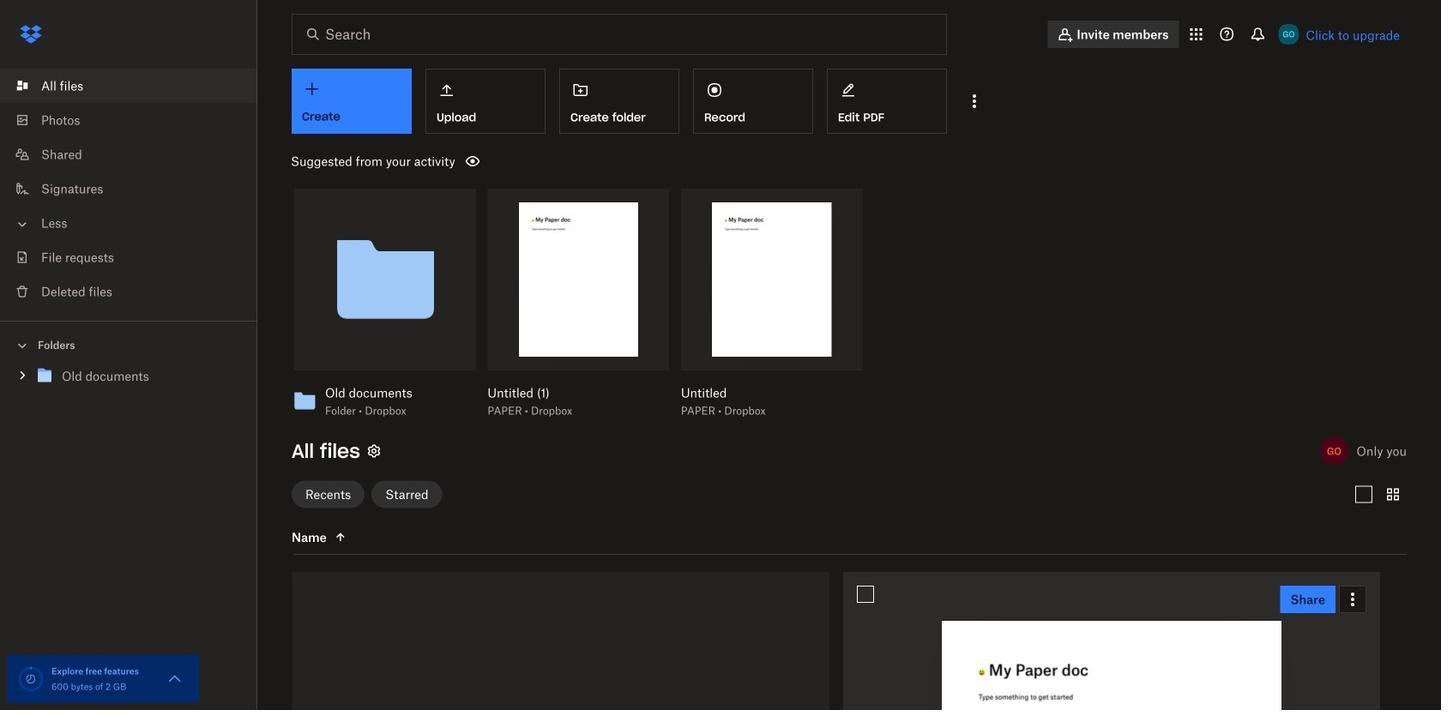 Task type: locate. For each thing, give the bounding box(es) containing it.
less image
[[14, 216, 31, 233]]

list
[[0, 58, 257, 321]]

list item
[[0, 69, 257, 103]]



Task type: vqa. For each thing, say whether or not it's contained in the screenshot.
something to the top
no



Task type: describe. For each thing, give the bounding box(es) containing it.
folder, old documents row
[[293, 572, 830, 710]]

dropbox image
[[14, 17, 48, 51]]

file, _ my paper doc.paper row
[[843, 572, 1381, 710]]

quota usage progress bar
[[17, 666, 45, 693]]

folder settings image
[[364, 441, 384, 461]]

quota usage image
[[17, 666, 45, 693]]

Search in folder "Dropbox" text field
[[325, 24, 911, 45]]



